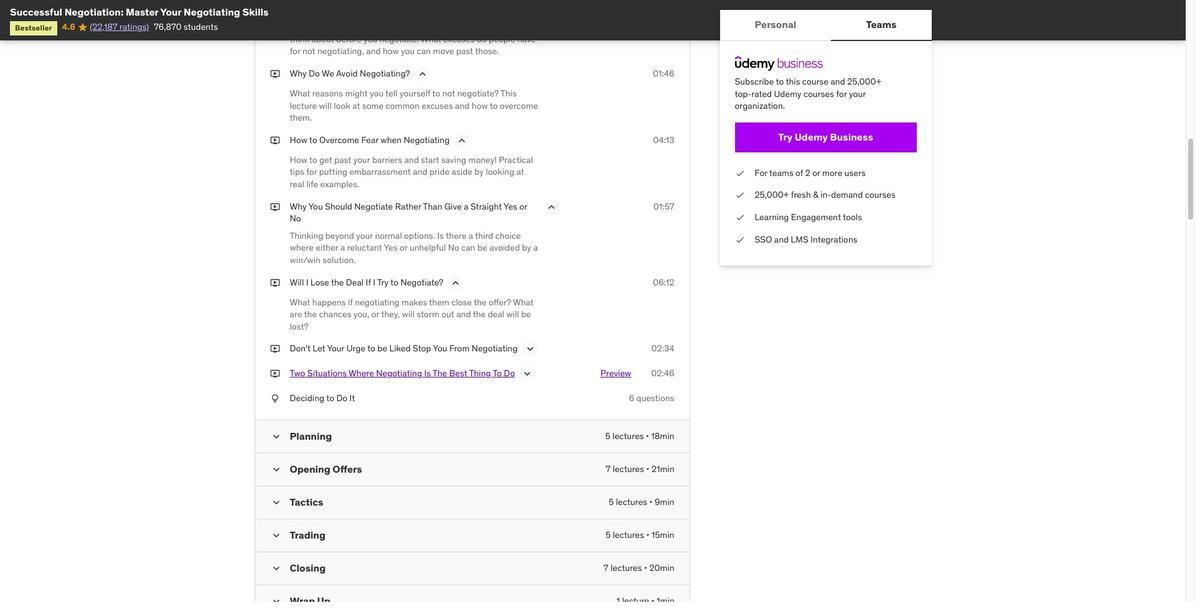 Task type: locate. For each thing, give the bounding box(es) containing it.
a inside why you should negotiate rather than give a straight yes or no
[[464, 201, 469, 212]]

1 vertical spatial yes
[[384, 242, 398, 254]]

1 horizontal spatial past
[[456, 46, 473, 57]]

we'll
[[424, 21, 441, 32]]

deciding
[[290, 393, 325, 404]]

third
[[475, 230, 493, 241]]

excuses up move
[[443, 33, 475, 45]]

to right the urge
[[368, 343, 375, 355]]

0 horizontal spatial do
[[309, 68, 320, 79]]

normal
[[375, 230, 402, 241]]

lectures left 21min on the right bottom of the page
[[613, 464, 644, 475]]

overcome
[[500, 100, 538, 111]]

the up the before
[[338, 21, 351, 32]]

will down makes
[[402, 309, 415, 320]]

will
[[319, 100, 332, 111], [402, 309, 415, 320], [507, 309, 519, 320]]

will i lose the deal if i try to negotiate?
[[290, 277, 444, 288]]

by inside how to get past your barriers and start saving money! practical tips for putting embarrassment and pride aside by looking at real life examples.
[[475, 166, 484, 178]]

not
[[303, 46, 315, 57], [443, 88, 455, 99]]

do right to
[[504, 368, 515, 379]]

0 horizontal spatial how
[[383, 46, 399, 57]]

• left 15min
[[647, 530, 650, 541]]

7 down "5 lectures • 18min"
[[606, 464, 611, 475]]

1 vertical spatial try
[[377, 277, 389, 288]]

why for why do we avoid negotiating?
[[290, 68, 307, 79]]

2 why from the top
[[290, 201, 307, 212]]

to left this at the right of page
[[776, 76, 784, 87]]

0 vertical spatial do
[[309, 68, 320, 79]]

xsmall image
[[270, 68, 280, 80], [735, 167, 745, 180], [735, 190, 745, 202], [735, 234, 745, 246], [270, 277, 280, 289], [270, 343, 280, 355]]

by down 'money!'
[[475, 166, 484, 178]]

about
[[312, 33, 334, 45]]

small image for opening offers
[[270, 464, 282, 476]]

•
[[646, 431, 649, 442], [647, 464, 650, 475], [650, 497, 653, 508], [647, 530, 650, 541], [644, 563, 648, 574]]

1 horizontal spatial by
[[522, 242, 531, 254]]

0 vertical spatial no
[[290, 213, 301, 224]]

18min
[[652, 431, 675, 442]]

1 vertical spatial 7
[[604, 563, 609, 574]]

fear
[[361, 134, 379, 146]]

small image
[[270, 431, 282, 443], [270, 464, 282, 476], [270, 497, 282, 509], [270, 530, 282, 542], [270, 563, 282, 575]]

by inside thinking beyond your normal options. is there a third choice where either a reluctant yes or unhelpful no can be avoided by a win/win solution.
[[522, 242, 531, 254]]

more
[[823, 167, 843, 179]]

you down life
[[309, 201, 323, 212]]

how
[[383, 46, 399, 57], [472, 100, 488, 111]]

4 small image from the top
[[270, 530, 282, 542]]

0 horizontal spatial i
[[306, 277, 309, 288]]

those.
[[475, 46, 499, 57]]

5 up "7 lectures • 20min"
[[606, 530, 611, 541]]

i right will
[[306, 277, 309, 288]]

to up about
[[328, 21, 336, 32]]

your inside subscribe to this course and 25,000+ top‑rated udemy courses for your organization.
[[849, 88, 866, 99]]

25,000+ right course
[[848, 76, 882, 87]]

your up business
[[849, 88, 866, 99]]

1 vertical spatial by
[[522, 242, 531, 254]]

be down third
[[478, 242, 488, 254]]

how inside welcome to the first section! here we'll be looking at what to think about before you negotiate. what excuses do people have for not negotiating, and how you can move past those.
[[383, 46, 399, 57]]

1 vertical spatial 5
[[609, 497, 614, 508]]

tab list containing personal
[[720, 10, 932, 41]]

no inside why you should negotiate rather than give a straight yes or no
[[290, 213, 301, 224]]

your inside thinking beyond your normal options. is there a third choice where either a reluctant yes or unhelpful no can be avoided by a win/win solution.
[[356, 230, 373, 241]]

0 vertical spatial excuses
[[443, 33, 475, 45]]

how down negotiate?
[[472, 100, 488, 111]]

no
[[290, 213, 301, 224], [448, 242, 459, 254]]

looking down practical
[[486, 166, 515, 178]]

1 vertical spatial do
[[504, 368, 515, 379]]

0 vertical spatial for
[[290, 46, 301, 57]]

2 vertical spatial you
[[370, 88, 384, 99]]

1 vertical spatial courses
[[865, 190, 896, 201]]

2 vertical spatial do
[[337, 393, 348, 404]]

1 vertical spatial your
[[354, 154, 370, 165]]

try
[[779, 131, 793, 143], [377, 277, 389, 288]]

past inside how to get past your barriers and start saving money! practical tips for putting embarrassment and pride aside by looking at real life examples.
[[334, 154, 351, 165]]

subscribe
[[735, 76, 774, 87]]

for up life
[[307, 166, 317, 178]]

how for how to overcome fear when negotiating
[[290, 134, 307, 146]]

for inside subscribe to this course and 25,000+ top‑rated udemy courses for your organization.
[[837, 88, 847, 99]]

7 down 5 lectures • 15min
[[604, 563, 609, 574]]

1 horizontal spatial try
[[779, 131, 793, 143]]

lectures for trading
[[613, 530, 644, 541]]

happens
[[312, 297, 346, 308]]

to down them.
[[309, 134, 317, 146]]

1 horizontal spatial is
[[438, 230, 444, 241]]

you right stop
[[433, 343, 447, 355]]

for down think on the top
[[290, 46, 301, 57]]

1 how from the top
[[290, 134, 307, 146]]

&
[[813, 190, 819, 201]]

for up business
[[837, 88, 847, 99]]

1 vertical spatial no
[[448, 242, 459, 254]]

tab list
[[720, 10, 932, 41]]

2 vertical spatial your
[[356, 230, 373, 241]]

0 vertical spatial your
[[849, 88, 866, 99]]

0 horizontal spatial your
[[160, 6, 182, 18]]

you inside 'what reasons might you tell yourself to not negotiate? this lecture will look at some common excuses and how to overcome them.'
[[370, 88, 384, 99]]

the inside welcome to the first section! here we'll be looking at what to think about before you negotiate. what excuses do people have for not negotiating, and how you can move past those.
[[338, 21, 351, 32]]

at inside welcome to the first section! here we'll be looking at what to think about before you negotiate. what excuses do people have for not negotiating, and how you can move past those.
[[486, 21, 494, 32]]

1 vertical spatial is
[[424, 368, 431, 379]]

0 vertical spatial 25,000+
[[848, 76, 882, 87]]

5 up 5 lectures • 15min
[[609, 497, 614, 508]]

lectures left 15min
[[613, 530, 644, 541]]

what inside welcome to the first section! here we'll be looking at what to think about before you negotiate. what excuses do people have for not negotiating, and how you can move past those.
[[421, 33, 441, 45]]

small image for closing
[[270, 563, 282, 575]]

xsmall image for preview
[[270, 368, 280, 380]]

looking inside welcome to the first section! here we'll be looking at what to think about before you negotiate. what excuses do people have for not negotiating, and how you can move past those.
[[455, 21, 484, 32]]

1 vertical spatial at
[[353, 100, 360, 111]]

(22,187 ratings)
[[90, 21, 149, 33]]

1 vertical spatial not
[[443, 88, 455, 99]]

a right give
[[464, 201, 469, 212]]

looking up the do
[[455, 21, 484, 32]]

not left negotiate?
[[443, 88, 455, 99]]

1 vertical spatial you
[[401, 46, 415, 57]]

what
[[421, 33, 441, 45], [290, 88, 310, 99], [290, 297, 310, 308], [513, 297, 534, 308]]

two
[[290, 368, 305, 379]]

• left 9min
[[650, 497, 653, 508]]

5 for tactics
[[609, 497, 614, 508]]

0 vertical spatial 7
[[606, 464, 611, 475]]

1 why from the top
[[290, 68, 307, 79]]

to inside how to get past your barriers and start saving money! practical tips for putting embarrassment and pride aside by looking at real life examples.
[[309, 154, 317, 165]]

21min
[[652, 464, 675, 475]]

courses right demand
[[865, 190, 896, 201]]

don't
[[290, 343, 311, 355]]

0 horizontal spatial at
[[353, 100, 360, 111]]

0 vertical spatial past
[[456, 46, 473, 57]]

yes inside why you should negotiate rather than give a straight yes or no
[[504, 201, 518, 212]]

think
[[290, 33, 310, 45]]

hide lecture description image
[[545, 201, 558, 213]]

0 horizontal spatial you
[[309, 201, 323, 212]]

• for closing
[[644, 563, 648, 574]]

lectures left 18min
[[613, 431, 644, 442]]

rather
[[395, 201, 421, 212]]

not down think on the top
[[303, 46, 315, 57]]

0 vertical spatial you
[[309, 201, 323, 212]]

will
[[290, 277, 304, 288]]

solution.
[[323, 255, 356, 266]]

a down beyond
[[341, 242, 345, 254]]

at inside how to get past your barriers and start saving money! practical tips for putting embarrassment and pride aside by looking at real life examples.
[[517, 166, 524, 178]]

is left there
[[438, 230, 444, 241]]

how
[[290, 134, 307, 146], [290, 154, 307, 165]]

lectures for tactics
[[616, 497, 648, 508]]

thinking
[[290, 230, 323, 241]]

0 vertical spatial how
[[290, 134, 307, 146]]

1 horizontal spatial i
[[373, 277, 376, 288]]

closing
[[290, 562, 326, 575]]

1 horizontal spatial looking
[[486, 166, 515, 178]]

i
[[306, 277, 309, 288], [373, 277, 376, 288]]

1 vertical spatial how
[[472, 100, 488, 111]]

for
[[290, 46, 301, 57], [837, 88, 847, 99], [307, 166, 317, 178]]

negotiate.
[[380, 33, 419, 45]]

why inside why you should negotiate rather than give a straight yes or no
[[290, 201, 307, 212]]

0 vertical spatial 5
[[606, 431, 611, 442]]

1 vertical spatial past
[[334, 154, 351, 165]]

small image left trading
[[270, 530, 282, 542]]

0 vertical spatial hide lecture description image
[[416, 68, 429, 80]]

0 horizontal spatial courses
[[804, 88, 835, 99]]

2 horizontal spatial will
[[507, 309, 519, 320]]

why left we
[[290, 68, 307, 79]]

1 vertical spatial looking
[[486, 166, 515, 178]]

ratings)
[[120, 21, 149, 33]]

0 vertical spatial yes
[[504, 201, 518, 212]]

past right move
[[456, 46, 473, 57]]

and down negotiate?
[[455, 100, 470, 111]]

the left the deal
[[473, 309, 486, 320]]

0 vertical spatial can
[[417, 46, 431, 57]]

personal button
[[720, 10, 832, 40]]

0 horizontal spatial past
[[334, 154, 351, 165]]

show lecture description image
[[524, 343, 537, 356], [521, 368, 534, 381]]

to right yourself
[[433, 88, 441, 99]]

will down reasons
[[319, 100, 332, 111]]

0 vertical spatial udemy
[[774, 88, 802, 99]]

at
[[486, 21, 494, 32], [353, 100, 360, 111], [517, 166, 524, 178]]

1 horizontal spatial how
[[472, 100, 488, 111]]

2 horizontal spatial for
[[837, 88, 847, 99]]

beyond
[[326, 230, 354, 241]]

why down real at top left
[[290, 201, 307, 212]]

0 vertical spatial by
[[475, 166, 484, 178]]

no inside thinking beyond your normal options. is there a third choice where either a reluctant yes or unhelpful no can be avoided by a win/win solution.
[[448, 242, 459, 254]]

0 horizontal spatial no
[[290, 213, 301, 224]]

at inside 'what reasons might you tell yourself to not negotiate? this lecture will look at some common excuses and how to overcome them.'
[[353, 100, 360, 111]]

hide lecture description image up the close
[[450, 277, 462, 289]]

2 vertical spatial at
[[517, 166, 524, 178]]

how inside 'what reasons might you tell yourself to not negotiate? this lecture will look at some common excuses and how to overcome them.'
[[472, 100, 488, 111]]

from
[[450, 343, 470, 355]]

hide lecture description image for will i lose the deal if i try to negotiate?
[[450, 277, 462, 289]]

how up tips
[[290, 154, 307, 165]]

0 horizontal spatial not
[[303, 46, 315, 57]]

hide lecture description image for why do we avoid negotiating?
[[416, 68, 429, 80]]

no up thinking
[[290, 213, 301, 224]]

6
[[629, 393, 635, 404]]

hide lecture description image for how to overcome fear when negotiating
[[456, 134, 469, 147]]

no down there
[[448, 242, 459, 254]]

your
[[160, 6, 182, 18], [327, 343, 345, 355]]

and inside 'what reasons might you tell yourself to not negotiate? this lecture will look at some common excuses and how to overcome them.'
[[455, 100, 470, 111]]

1 horizontal spatial can
[[462, 242, 476, 254]]

them.
[[290, 112, 312, 123]]

to inside subscribe to this course and 25,000+ top‑rated udemy courses for your organization.
[[776, 76, 784, 87]]

and up negotiating?
[[366, 46, 381, 57]]

25,000+ inside subscribe to this course and 25,000+ top‑rated udemy courses for your organization.
[[848, 76, 882, 87]]

• left the 20min
[[644, 563, 648, 574]]

try right if
[[377, 277, 389, 288]]

give
[[445, 201, 462, 212]]

or left hide lecture description icon
[[520, 201, 527, 212]]

0 vertical spatial at
[[486, 21, 494, 32]]

you
[[364, 33, 378, 45], [401, 46, 415, 57], [370, 88, 384, 99]]

to left get in the top left of the page
[[309, 154, 317, 165]]

2 horizontal spatial at
[[517, 166, 524, 178]]

udemy inside subscribe to this course and 25,000+ top‑rated udemy courses for your organization.
[[774, 88, 802, 99]]

by right avoided
[[522, 242, 531, 254]]

or down "negotiating"
[[372, 309, 379, 320]]

xsmall image for 01:57
[[270, 201, 280, 213]]

1 horizontal spatial yes
[[504, 201, 518, 212]]

excuses
[[443, 33, 475, 45], [422, 100, 453, 111]]

xsmall image
[[270, 134, 280, 147], [270, 201, 280, 213], [735, 212, 745, 224], [270, 368, 280, 380], [270, 393, 280, 405]]

5
[[606, 431, 611, 442], [609, 497, 614, 508], [606, 530, 611, 541]]

2 small image from the top
[[270, 464, 282, 476]]

or down normal
[[400, 242, 408, 254]]

what inside 'what reasons might you tell yourself to not negotiate? this lecture will look at some common excuses and how to overcome them.'
[[290, 88, 310, 99]]

7
[[606, 464, 611, 475], [604, 563, 609, 574]]

looking
[[455, 21, 484, 32], [486, 166, 515, 178]]

0 horizontal spatial is
[[424, 368, 431, 379]]

small image for planning
[[270, 431, 282, 443]]

2 vertical spatial for
[[307, 166, 317, 178]]

a left third
[[469, 230, 473, 241]]

negotiating
[[184, 6, 240, 18], [404, 134, 450, 146], [472, 343, 518, 355], [376, 368, 422, 379]]

small image for trading
[[270, 530, 282, 542]]

you down negotiate. at top
[[401, 46, 415, 57]]

1 horizontal spatial not
[[443, 88, 455, 99]]

0 vertical spatial why
[[290, 68, 307, 79]]

or
[[813, 167, 821, 179], [520, 201, 527, 212], [400, 242, 408, 254], [372, 309, 379, 320]]

1 vertical spatial hide lecture description image
[[456, 134, 469, 147]]

• left 21min on the right bottom of the page
[[647, 464, 650, 475]]

courses
[[804, 88, 835, 99], [865, 190, 896, 201]]

makes
[[402, 297, 427, 308]]

5 lectures • 9min
[[609, 497, 675, 508]]

1 vertical spatial how
[[290, 154, 307, 165]]

your up reluctant
[[356, 230, 373, 241]]

preview
[[601, 368, 632, 379]]

5 small image from the top
[[270, 563, 282, 575]]

if
[[348, 297, 353, 308]]

excuses inside 'what reasons might you tell yourself to not negotiate? this lecture will look at some common excuses and how to overcome them.'
[[422, 100, 453, 111]]

1 vertical spatial for
[[837, 88, 847, 99]]

your down how to overcome fear when negotiating
[[354, 154, 370, 165]]

can down there
[[462, 242, 476, 254]]

udemy business image
[[735, 56, 823, 71]]

5 up 7 lectures • 21min
[[606, 431, 611, 442]]

2 how from the top
[[290, 154, 307, 165]]

to
[[328, 21, 336, 32], [517, 21, 525, 32], [776, 76, 784, 87], [433, 88, 441, 99], [490, 100, 498, 111], [309, 134, 317, 146], [309, 154, 317, 165], [391, 277, 399, 288], [368, 343, 375, 355], [326, 393, 334, 404]]

will right the deal
[[507, 309, 519, 320]]

1 vertical spatial 25,000+
[[755, 190, 789, 201]]

two situations where negotiating is the best thing to do
[[290, 368, 515, 379]]

is left the
[[424, 368, 431, 379]]

1 i from the left
[[306, 277, 309, 288]]

there
[[446, 230, 467, 241]]

aside
[[452, 166, 473, 178]]

0 horizontal spatial looking
[[455, 21, 484, 32]]

1 horizontal spatial at
[[486, 21, 494, 32]]

1 horizontal spatial do
[[337, 393, 348, 404]]

how inside how to get past your barriers and start saving money! practical tips for putting embarrassment and pride aside by looking at real life examples.
[[290, 154, 307, 165]]

2 vertical spatial 5
[[606, 530, 611, 541]]

i right if
[[373, 277, 376, 288]]

let
[[313, 343, 325, 355]]

1 horizontal spatial no
[[448, 242, 459, 254]]

5 lectures • 15min
[[606, 530, 675, 541]]

your up the 76,870
[[160, 6, 182, 18]]

0 vertical spatial looking
[[455, 21, 484, 32]]

5 lectures • 18min
[[606, 431, 675, 442]]

1 vertical spatial can
[[462, 242, 476, 254]]

hide lecture description image
[[416, 68, 429, 80], [456, 134, 469, 147], [450, 277, 462, 289]]

0 horizontal spatial by
[[475, 166, 484, 178]]

udemy up for teams of 2 or more users
[[795, 131, 828, 143]]

try udemy business link
[[735, 123, 917, 152]]

0 horizontal spatial 25,000+
[[755, 190, 789, 201]]

do
[[477, 33, 487, 45]]

integrations
[[811, 234, 858, 245]]

0 vertical spatial how
[[383, 46, 399, 57]]

xsmall image left we
[[270, 68, 280, 80]]

can inside thinking beyond your normal options. is there a third choice where either a reluctant yes or unhelpful no can be avoided by a win/win solution.
[[462, 242, 476, 254]]

looking inside how to get past your barriers and start saving money! practical tips for putting embarrassment and pride aside by looking at real life examples.
[[486, 166, 515, 178]]

thinking beyond your normal options. is there a third choice where either a reluctant yes or unhelpful no can be avoided by a win/win solution.
[[290, 230, 538, 266]]

0 horizontal spatial can
[[417, 46, 431, 57]]

small image left 'tactics'
[[270, 497, 282, 509]]

negotiating
[[355, 297, 400, 308]]

at down "might"
[[353, 100, 360, 111]]

0 vertical spatial courses
[[804, 88, 835, 99]]

courses inside subscribe to this course and 25,000+ top‑rated udemy courses for your organization.
[[804, 88, 835, 99]]

try udemy business
[[779, 131, 874, 143]]

1 horizontal spatial for
[[307, 166, 317, 178]]

1 small image from the top
[[270, 431, 282, 443]]

1 vertical spatial excuses
[[422, 100, 453, 111]]

1 horizontal spatial 25,000+
[[848, 76, 882, 87]]

demand
[[832, 190, 863, 201]]

2 horizontal spatial do
[[504, 368, 515, 379]]

2 vertical spatial hide lecture description image
[[450, 277, 462, 289]]

4.6
[[62, 21, 75, 33]]

yes down normal
[[384, 242, 398, 254]]

udemy down this at the right of page
[[774, 88, 802, 99]]

what down we'll
[[421, 33, 441, 45]]

lectures left the 20min
[[611, 563, 642, 574]]

and down the close
[[457, 309, 471, 320]]

should
[[325, 201, 352, 212]]

0 horizontal spatial will
[[319, 100, 332, 111]]

small image up small image
[[270, 563, 282, 575]]

and right course
[[831, 76, 846, 87]]

hide lecture description image up yourself
[[416, 68, 429, 80]]

what
[[496, 21, 515, 32]]

past up putting
[[334, 154, 351, 165]]

3 small image from the top
[[270, 497, 282, 509]]

negotiating up students at left top
[[184, 6, 240, 18]]

at up the do
[[486, 21, 494, 32]]

you up some
[[370, 88, 384, 99]]

1 vertical spatial why
[[290, 201, 307, 212]]

0 vertical spatial not
[[303, 46, 315, 57]]

top‑rated
[[735, 88, 772, 99]]

avoided
[[490, 242, 520, 254]]

be
[[443, 21, 453, 32], [478, 242, 488, 254], [521, 309, 531, 320], [378, 343, 387, 355]]

2 i from the left
[[373, 277, 376, 288]]

do left it
[[337, 393, 348, 404]]

here
[[403, 21, 422, 32]]

and inside subscribe to this course and 25,000+ top‑rated udemy courses for your organization.
[[831, 76, 846, 87]]

1 horizontal spatial your
[[327, 343, 345, 355]]

0 horizontal spatial yes
[[384, 242, 398, 254]]

at down practical
[[517, 166, 524, 178]]



Task type: describe. For each thing, give the bounding box(es) containing it.
20min
[[650, 563, 675, 574]]

where
[[290, 242, 314, 254]]

course
[[803, 76, 829, 87]]

section!
[[370, 21, 401, 32]]

what happens if negotiating makes them close the offer? what are the chances you, or they, will storm out and the deal will be lost?
[[290, 297, 534, 332]]

why you should negotiate rather than give a straight yes or no
[[290, 201, 527, 224]]

straight
[[471, 201, 502, 212]]

for teams of 2 or more users
[[755, 167, 866, 179]]

out
[[442, 309, 455, 320]]

for inside how to get past your barriers and start saving money! practical tips for putting embarrassment and pride aside by looking at real life examples.
[[307, 166, 317, 178]]

76,870 students
[[154, 21, 218, 33]]

offer?
[[489, 297, 511, 308]]

what right offer?
[[513, 297, 534, 308]]

• for opening offers
[[647, 464, 650, 475]]

sso and lms integrations
[[755, 234, 858, 245]]

win/win
[[290, 255, 321, 266]]

deal
[[488, 309, 505, 320]]

01:46
[[653, 68, 675, 79]]

what up are
[[290, 297, 310, 308]]

to up have at the top of page
[[517, 21, 525, 32]]

you inside why you should negotiate rather than give a straight yes or no
[[309, 201, 323, 212]]

1 vertical spatial udemy
[[795, 131, 828, 143]]

small image
[[270, 596, 282, 603]]

questions
[[637, 393, 675, 404]]

when
[[381, 134, 402, 146]]

not inside welcome to the first section! here we'll be looking at what to think about before you negotiate. what excuses do people have for not negotiating, and how you can move past those.
[[303, 46, 315, 57]]

how for how to get past your barriers and start saving money! practical tips for putting embarrassment and pride aside by looking at real life examples.
[[290, 154, 307, 165]]

lost?
[[290, 321, 308, 332]]

7 for opening offers
[[606, 464, 611, 475]]

trading
[[290, 529, 326, 542]]

lecture
[[290, 100, 317, 111]]

than
[[423, 201, 442, 212]]

negotiating up to
[[472, 343, 518, 355]]

why do we avoid negotiating?
[[290, 68, 410, 79]]

1 vertical spatial your
[[327, 343, 345, 355]]

learning engagement tools
[[755, 212, 863, 223]]

a right avoided
[[534, 242, 538, 254]]

business
[[830, 131, 874, 143]]

practical
[[499, 154, 533, 165]]

yes inside thinking beyond your normal options. is there a third choice where either a reluctant yes or unhelpful no can be avoided by a win/win solution.
[[384, 242, 398, 254]]

not inside 'what reasons might you tell yourself to not negotiate? this lecture will look at some common excuses and how to overcome them.'
[[443, 88, 455, 99]]

offers
[[333, 463, 362, 476]]

be left liked
[[378, 343, 387, 355]]

1 horizontal spatial courses
[[865, 190, 896, 201]]

xsmall image left for
[[735, 167, 745, 180]]

tips
[[290, 166, 304, 178]]

is inside two situations where negotiating is the best thing to do button
[[424, 368, 431, 379]]

the right the close
[[474, 297, 487, 308]]

01:57
[[654, 201, 675, 212]]

either
[[316, 242, 338, 254]]

the left deal
[[331, 277, 344, 288]]

or inside thinking beyond your normal options. is there a third choice where either a reluctant yes or unhelpful no can be avoided by a win/win solution.
[[400, 242, 408, 254]]

stop
[[413, 343, 431, 355]]

• for trading
[[647, 530, 650, 541]]

deal
[[346, 277, 364, 288]]

welcome
[[290, 21, 326, 32]]

or inside what happens if negotiating makes them close the offer? what are the chances you, or they, will storm out and the deal will be lost?
[[372, 309, 379, 320]]

of
[[796, 167, 804, 179]]

negotiating?
[[360, 68, 410, 79]]

and inside what happens if negotiating makes them close the offer? what are the chances you, or they, will storm out and the deal will be lost?
[[457, 309, 471, 320]]

be inside thinking beyond your normal options. is there a third choice where either a reluctant yes or unhelpful no can be avoided by a win/win solution.
[[478, 242, 488, 254]]

real
[[290, 179, 304, 190]]

first
[[353, 21, 368, 32]]

be inside welcome to the first section! here we'll be looking at what to think about before you negotiate. what excuses do people have for not negotiating, and how you can move past those.
[[443, 21, 453, 32]]

it
[[350, 393, 355, 404]]

your inside how to get past your barriers and start saving money! practical tips for putting embarrassment and pride aside by looking at real life examples.
[[354, 154, 370, 165]]

0 horizontal spatial try
[[377, 277, 389, 288]]

we
[[322, 68, 334, 79]]

to right if
[[391, 277, 399, 288]]

can inside welcome to the first section! here we'll be looking at what to think about before you negotiate. what excuses do people have for not negotiating, and how you can move past those.
[[417, 46, 431, 57]]

reasons
[[312, 88, 343, 99]]

be inside what happens if negotiating makes them close the offer? what are the chances you, or they, will storm out and the deal will be lost?
[[521, 309, 531, 320]]

avoid
[[336, 68, 358, 79]]

why for why you should negotiate rather than give a straight yes or no
[[290, 201, 307, 212]]

negotiating up start
[[404, 134, 450, 146]]

1 vertical spatial show lecture description image
[[521, 368, 534, 381]]

1 horizontal spatial will
[[402, 309, 415, 320]]

or right 2
[[813, 167, 821, 179]]

lectures for opening offers
[[613, 464, 644, 475]]

in-
[[821, 190, 832, 201]]

negotiating,
[[318, 46, 364, 57]]

putting
[[319, 166, 347, 178]]

get
[[319, 154, 332, 165]]

students
[[184, 21, 218, 33]]

negotiate?
[[458, 88, 499, 99]]

7 for closing
[[604, 563, 609, 574]]

planning
[[290, 430, 332, 443]]

lectures for closing
[[611, 563, 642, 574]]

• for planning
[[646, 431, 649, 442]]

start
[[421, 154, 439, 165]]

bestseller
[[15, 23, 52, 33]]

to down negotiate?
[[490, 100, 498, 111]]

and inside welcome to the first section! here we'll be looking at what to think about before you negotiate. what excuses do people have for not negotiating, and how you can move past those.
[[366, 46, 381, 57]]

lms
[[791, 234, 809, 245]]

xsmall image left sso
[[735, 234, 745, 246]]

small image for tactics
[[270, 497, 282, 509]]

5 for trading
[[606, 530, 611, 541]]

xsmall image for 6 questions
[[270, 393, 280, 405]]

what reasons might you tell yourself to not negotiate? this lecture will look at some common excuses and how to overcome them.
[[290, 88, 538, 123]]

7 lectures • 20min
[[604, 563, 675, 574]]

negotiate?
[[401, 277, 444, 288]]

teams
[[867, 18, 897, 31]]

xsmall image left don't
[[270, 343, 280, 355]]

choice
[[496, 230, 521, 241]]

for inside welcome to the first section! here we'll be looking at what to think about before you negotiate. what excuses do people have for not negotiating, and how you can move past those.
[[290, 46, 301, 57]]

to
[[493, 368, 502, 379]]

best
[[449, 368, 468, 379]]

to left it
[[326, 393, 334, 404]]

this
[[501, 88, 517, 99]]

thing
[[469, 368, 491, 379]]

storm
[[417, 309, 440, 320]]

and left start
[[405, 154, 419, 165]]

xsmall image left fresh
[[735, 190, 745, 202]]

or inside why you should negotiate rather than give a straight yes or no
[[520, 201, 527, 212]]

successful negotiation: master your negotiating skills
[[10, 6, 269, 18]]

02:46
[[652, 368, 675, 379]]

examples.
[[320, 179, 360, 190]]

1 vertical spatial you
[[433, 343, 447, 355]]

personal
[[755, 18, 797, 31]]

organization.
[[735, 100, 785, 112]]

two situations where negotiating is the best thing to do button
[[290, 368, 515, 383]]

embarrassment
[[350, 166, 411, 178]]

5 for planning
[[606, 431, 611, 442]]

will inside 'what reasons might you tell yourself to not negotiate? this lecture will look at some common excuses and how to overcome them.'
[[319, 100, 332, 111]]

2
[[806, 167, 811, 179]]

the right are
[[304, 309, 317, 320]]

successful
[[10, 6, 62, 18]]

teams button
[[832, 10, 932, 40]]

9min
[[655, 497, 675, 508]]

• for tactics
[[650, 497, 653, 508]]

0 vertical spatial you
[[364, 33, 378, 45]]

welcome to the first section! here we'll be looking at what to think about before you negotiate. what excuses do people have for not negotiating, and how you can move past those.
[[290, 21, 536, 57]]

negotiate
[[354, 201, 393, 212]]

(22,187
[[90, 21, 118, 33]]

0 vertical spatial try
[[779, 131, 793, 143]]

lectures for planning
[[613, 431, 644, 442]]

overcome
[[319, 134, 359, 146]]

excuses inside welcome to the first section! here we'll be looking at what to think about before you negotiate. what excuses do people have for not negotiating, and how you can move past those.
[[443, 33, 475, 45]]

sso
[[755, 234, 772, 245]]

fresh
[[791, 190, 811, 201]]

0 vertical spatial show lecture description image
[[524, 343, 537, 356]]

xsmall image left will
[[270, 277, 280, 289]]

negotiating inside button
[[376, 368, 422, 379]]

saving
[[441, 154, 467, 165]]

0 vertical spatial your
[[160, 6, 182, 18]]

and down start
[[413, 166, 428, 178]]

04:13
[[653, 134, 675, 146]]

15min
[[652, 530, 675, 541]]

is inside thinking beyond your normal options. is there a third choice where either a reluctant yes or unhelpful no can be avoided by a win/win solution.
[[438, 230, 444, 241]]

do inside button
[[504, 368, 515, 379]]

past inside welcome to the first section! here we'll be looking at what to think about before you negotiate. what excuses do people have for not negotiating, and how you can move past those.
[[456, 46, 473, 57]]

look
[[334, 100, 350, 111]]

and right sso
[[775, 234, 789, 245]]



Task type: vqa. For each thing, say whether or not it's contained in the screenshot.


